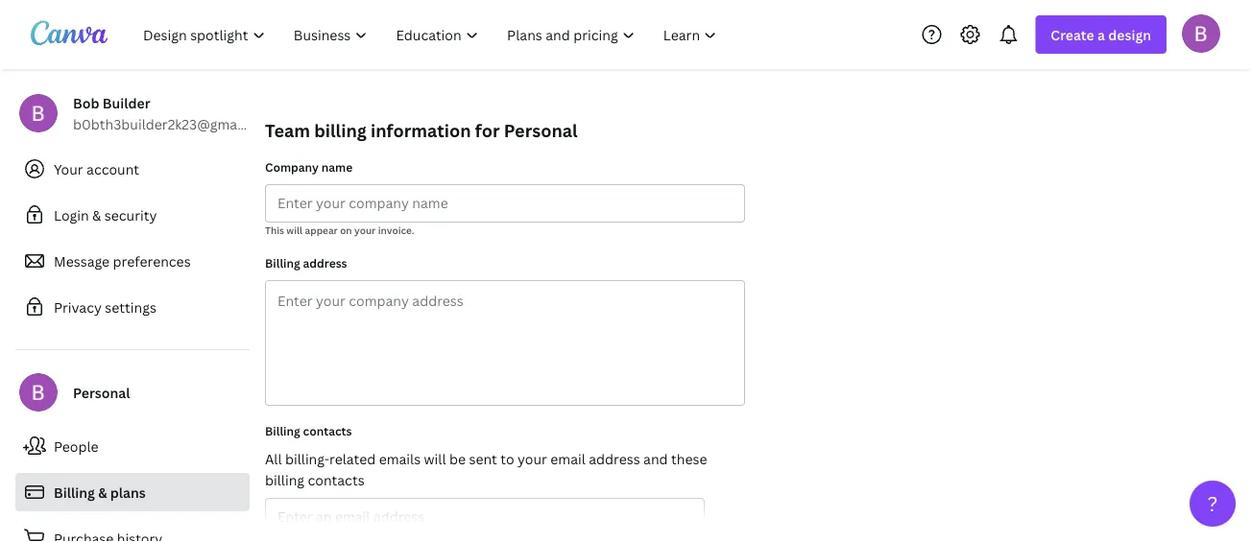 Task type: locate. For each thing, give the bounding box(es) containing it.
billing down the people
[[54, 484, 95, 502]]

personal
[[504, 119, 578, 142], [73, 384, 130, 402]]

2 vertical spatial billing
[[54, 484, 95, 502]]

& left the plans on the left bottom of page
[[98, 484, 107, 502]]

?
[[1208, 490, 1218, 518]]

contacts up billing-
[[303, 423, 352, 439]]

your account link
[[15, 150, 250, 188]]

0 horizontal spatial address
[[303, 255, 347, 271]]

0 vertical spatial personal
[[504, 119, 578, 142]]

all billing-related emails will be sent to your email address and these billing contacts
[[265, 450, 707, 489]]

name
[[321, 159, 353, 175]]

b0bth3builder2k23@gmail.com
[[73, 115, 277, 133]]

0 vertical spatial contacts
[[303, 423, 352, 439]]

address left and
[[589, 450, 640, 468]]

1 horizontal spatial will
[[424, 450, 446, 468]]

be
[[449, 450, 466, 468]]

will right this
[[287, 224, 303, 237]]

? button
[[1190, 481, 1236, 527]]

billing up all
[[265, 423, 300, 439]]

emails
[[379, 450, 421, 468]]

& for login
[[92, 206, 101, 224]]

company
[[265, 159, 319, 175]]

on
[[340, 224, 352, 237]]

1 vertical spatial billing
[[265, 423, 300, 439]]

1 vertical spatial &
[[98, 484, 107, 502]]

address down appear
[[303, 255, 347, 271]]

a
[[1098, 25, 1105, 44]]

privacy settings link
[[15, 288, 250, 327]]

0 vertical spatial address
[[303, 255, 347, 271]]

0 horizontal spatial will
[[287, 224, 303, 237]]

will
[[287, 224, 303, 237], [424, 450, 446, 468]]

company name
[[265, 159, 353, 175]]

address
[[303, 255, 347, 271], [589, 450, 640, 468]]

billing
[[265, 255, 300, 271], [265, 423, 300, 439], [54, 484, 95, 502]]

billing down this
[[265, 255, 300, 271]]

& for billing
[[98, 484, 107, 502]]

Enter your company name text field
[[278, 185, 733, 222]]

1 vertical spatial will
[[424, 450, 446, 468]]

billing down all
[[265, 471, 305, 489]]

personal up the people
[[73, 384, 130, 402]]

0 vertical spatial billing
[[265, 255, 300, 271]]

1 vertical spatial contacts
[[308, 471, 365, 489]]

bob builder b0bth3builder2k23@gmail.com
[[73, 94, 277, 133]]

address inside all billing-related emails will be sent to your email address and these billing contacts
[[589, 450, 640, 468]]

personal right for
[[504, 119, 578, 142]]

1 horizontal spatial billing
[[314, 119, 367, 142]]

0 vertical spatial billing
[[314, 119, 367, 142]]

contacts
[[303, 423, 352, 439], [308, 471, 365, 489]]

billing up the name
[[314, 119, 367, 142]]

billing
[[314, 119, 367, 142], [265, 471, 305, 489]]

billing for billing & plans
[[54, 484, 95, 502]]

contacts down related
[[308, 471, 365, 489]]

top level navigation element
[[131, 15, 733, 54]]

1 horizontal spatial address
[[589, 450, 640, 468]]

& right login
[[92, 206, 101, 224]]

1 vertical spatial address
[[589, 450, 640, 468]]

create a design
[[1051, 25, 1152, 44]]

1 vertical spatial your
[[518, 450, 547, 468]]

related
[[329, 450, 376, 468]]

design
[[1109, 25, 1152, 44]]

your
[[354, 224, 376, 237], [518, 450, 547, 468]]

0 horizontal spatial personal
[[73, 384, 130, 402]]

information
[[371, 119, 471, 142]]

0 horizontal spatial your
[[354, 224, 376, 237]]

account
[[87, 160, 139, 178]]

people link
[[15, 427, 250, 466]]

1 vertical spatial billing
[[265, 471, 305, 489]]

preferences
[[113, 252, 191, 270]]

your right on
[[354, 224, 376, 237]]

your right to
[[518, 450, 547, 468]]

billing & plans link
[[15, 473, 250, 512]]

will left be
[[424, 450, 446, 468]]

plans
[[110, 484, 146, 502]]

1 vertical spatial personal
[[73, 384, 130, 402]]

0 vertical spatial &
[[92, 206, 101, 224]]

0 horizontal spatial billing
[[265, 471, 305, 489]]

1 horizontal spatial your
[[518, 450, 547, 468]]

privacy settings
[[54, 298, 156, 316]]

&
[[92, 206, 101, 224], [98, 484, 107, 502]]

message preferences
[[54, 252, 191, 270]]

invoice.
[[378, 224, 414, 237]]



Task type: vqa. For each thing, say whether or not it's contained in the screenshot.
'Enter your company address' "text box"
yes



Task type: describe. For each thing, give the bounding box(es) containing it.
billing for billing contacts
[[265, 423, 300, 439]]

privacy
[[54, 298, 102, 316]]

and
[[644, 450, 668, 468]]

your account
[[54, 160, 139, 178]]

create a design button
[[1036, 15, 1167, 54]]

your
[[54, 160, 83, 178]]

security
[[105, 206, 157, 224]]

settings
[[105, 298, 156, 316]]

login
[[54, 206, 89, 224]]

billing-
[[285, 450, 329, 468]]

contacts inside all billing-related emails will be sent to your email address and these billing contacts
[[308, 471, 365, 489]]

will inside all billing-related emails will be sent to your email address and these billing contacts
[[424, 450, 446, 468]]

create
[[1051, 25, 1095, 44]]

billing inside all billing-related emails will be sent to your email address and these billing contacts
[[265, 471, 305, 489]]

these
[[671, 450, 707, 468]]

message preferences link
[[15, 242, 250, 280]]

people
[[54, 437, 98, 456]]

appear
[[305, 224, 338, 237]]

bob
[[73, 94, 99, 112]]

your inside all billing-related emails will be sent to your email address and these billing contacts
[[518, 450, 547, 468]]

this will appear on your invoice.
[[265, 224, 414, 237]]

message
[[54, 252, 110, 270]]

login & security
[[54, 206, 157, 224]]

to
[[501, 450, 514, 468]]

billing contacts
[[265, 423, 352, 439]]

team billing information for personal
[[265, 119, 578, 142]]

all
[[265, 450, 282, 468]]

this
[[265, 224, 284, 237]]

login & security link
[[15, 196, 250, 234]]

billing for billing address
[[265, 255, 300, 271]]

bob builder image
[[1182, 14, 1221, 53]]

team
[[265, 119, 310, 142]]

0 vertical spatial your
[[354, 224, 376, 237]]

builder
[[103, 94, 150, 112]]

0 vertical spatial will
[[287, 224, 303, 237]]

billing & plans
[[54, 484, 146, 502]]

sent
[[469, 450, 497, 468]]

Enter an email address text field
[[278, 499, 693, 536]]

billing address
[[265, 255, 347, 271]]

Enter your company address text field
[[266, 281, 744, 405]]

for
[[475, 119, 500, 142]]

email
[[551, 450, 586, 468]]

1 horizontal spatial personal
[[504, 119, 578, 142]]



